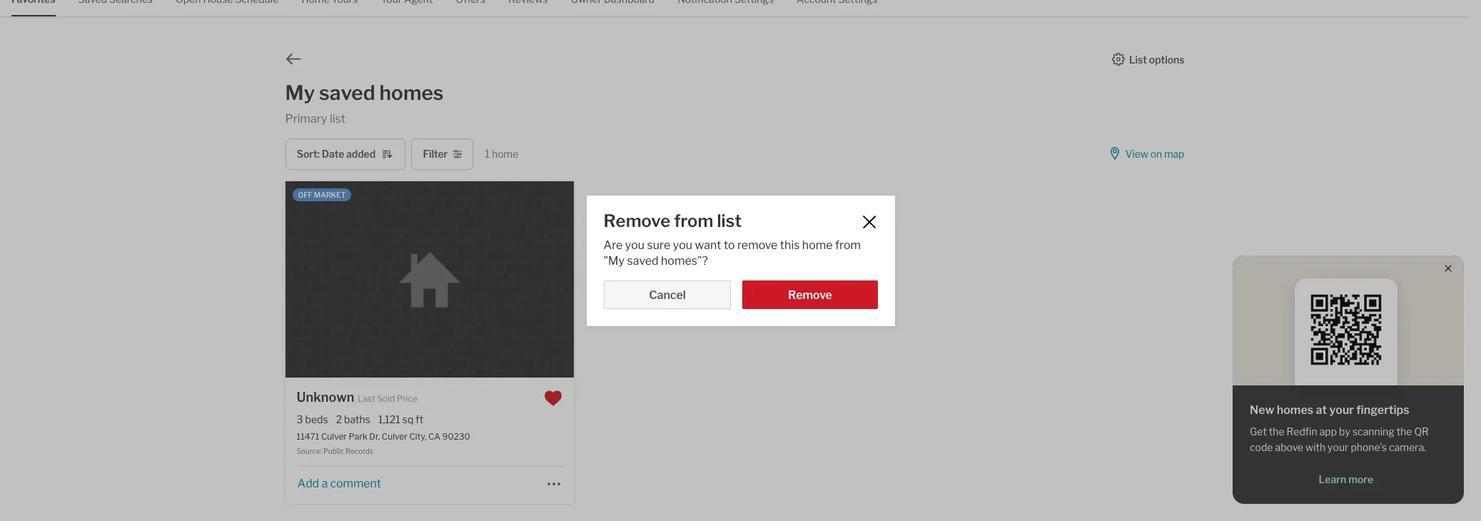 Task type: describe. For each thing, give the bounding box(es) containing it.
new homes at your fingertips
[[1250, 403, 1409, 417]]

price
[[397, 393, 418, 404]]

view on map button
[[1108, 138, 1185, 170]]

market
[[314, 191, 346, 199]]

3 beds
[[297, 413, 328, 426]]

remove from list element
[[604, 210, 843, 231]]

public
[[323, 447, 344, 456]]

date
[[322, 148, 344, 160]]

options
[[1149, 53, 1184, 65]]

list options button
[[1111, 52, 1185, 65]]

off market
[[298, 191, 346, 199]]

remove for remove
[[788, 288, 832, 302]]

are
[[604, 238, 623, 252]]

phone's
[[1351, 441, 1387, 453]]

beds
[[305, 413, 328, 426]]

0 vertical spatial your
[[1329, 403, 1354, 417]]

qr
[[1414, 425, 1429, 438]]

redfin
[[1287, 425, 1317, 438]]

want
[[695, 238, 721, 252]]

learn more link
[[1250, 473, 1442, 486]]

list inside my saved homes primary list
[[330, 112, 345, 126]]

my saved homes primary list
[[285, 81, 444, 126]]

2 baths
[[336, 413, 370, 426]]

from inside are you sure you want to remove this home from "
[[835, 238, 861, 252]]

unknown
[[297, 390, 354, 405]]

homes for my saved homes primary list
[[379, 81, 444, 105]]

3
[[297, 413, 303, 426]]

to
[[724, 238, 735, 252]]

filter
[[423, 148, 448, 160]]

last sold price
[[358, 393, 418, 404]]

11471
[[297, 431, 319, 442]]

view
[[1125, 148, 1148, 160]]

ft
[[416, 413, 423, 426]]

remove for remove from list
[[604, 210, 670, 231]]

get
[[1250, 425, 1267, 438]]

view on map
[[1125, 148, 1184, 160]]

above
[[1275, 441, 1303, 453]]

list inside dialog
[[717, 210, 742, 231]]

favorite button image
[[544, 389, 562, 408]]

off
[[298, 191, 312, 199]]

list
[[1129, 53, 1147, 65]]

learn more
[[1319, 473, 1373, 485]]

code
[[1250, 441, 1273, 453]]

get the redfin app by scanning the qr code above with your phone's camera.
[[1250, 425, 1429, 453]]

list options
[[1129, 53, 1184, 65]]

"?
[[697, 254, 708, 267]]

2 the from the left
[[1397, 425, 1412, 438]]

camera.
[[1389, 441, 1426, 453]]

sort : date added
[[297, 148, 375, 160]]

remove
[[737, 238, 778, 252]]

1 culver from the left
[[321, 431, 347, 442]]

add a comment
[[297, 477, 381, 490]]

records
[[345, 447, 373, 456]]

comment
[[330, 477, 381, 490]]

learn
[[1319, 473, 1346, 485]]

saved for my saved homes primary list
[[319, 81, 375, 105]]

remove from list dialog
[[586, 195, 895, 326]]

map
[[1164, 148, 1184, 160]]

dr,
[[369, 431, 380, 442]]

home inside are you sure you want to remove this home from "
[[802, 238, 833, 252]]

with
[[1306, 441, 1326, 453]]

sq
[[402, 413, 414, 426]]

ca
[[428, 431, 440, 442]]

fingertips
[[1356, 403, 1409, 417]]

2
[[336, 413, 342, 426]]

1,121 sq ft
[[378, 413, 423, 426]]



Task type: vqa. For each thing, say whether or not it's contained in the screenshot.
first "you"
yes



Task type: locate. For each thing, give the bounding box(es) containing it.
0 horizontal spatial list
[[330, 112, 345, 126]]

the
[[1269, 425, 1285, 438], [1397, 425, 1412, 438]]

home right 1
[[492, 148, 518, 160]]

list
[[330, 112, 345, 126], [717, 210, 742, 231]]

from
[[674, 210, 713, 231], [835, 238, 861, 252]]

your down by
[[1328, 441, 1349, 453]]

0 horizontal spatial culver
[[321, 431, 347, 442]]

1 horizontal spatial home
[[802, 238, 833, 252]]

add
[[297, 477, 319, 490]]

1 horizontal spatial from
[[835, 238, 861, 252]]

0 vertical spatial from
[[674, 210, 713, 231]]

primary
[[285, 112, 327, 126]]

0 horizontal spatial home
[[492, 148, 518, 160]]

11471 culver park dr, culver city, ca 90230 source: public records
[[297, 431, 470, 456]]

homes
[[379, 81, 444, 105], [661, 254, 697, 267], [1277, 403, 1314, 417]]

0 vertical spatial home
[[492, 148, 518, 160]]

0 vertical spatial homes
[[379, 81, 444, 105]]

my up primary at the left of the page
[[285, 81, 315, 105]]

are you sure you want to remove this home from "
[[604, 238, 861, 267]]

1 horizontal spatial homes
[[661, 254, 697, 267]]

1 vertical spatial list
[[717, 210, 742, 231]]

your right at
[[1329, 403, 1354, 417]]

my
[[285, 81, 315, 105], [608, 254, 625, 267]]

1 vertical spatial my
[[608, 254, 625, 267]]

sold
[[377, 393, 395, 404]]

source:
[[297, 447, 322, 456]]

cancel
[[649, 288, 686, 302]]

home
[[492, 148, 518, 160], [802, 238, 833, 252]]

2 vertical spatial homes
[[1277, 403, 1314, 417]]

0 horizontal spatial the
[[1269, 425, 1285, 438]]

my saved homes "?
[[608, 254, 708, 267]]

1 vertical spatial home
[[802, 238, 833, 252]]

1 home
[[485, 148, 518, 160]]

1 vertical spatial remove
[[788, 288, 832, 302]]

1 vertical spatial your
[[1328, 441, 1349, 453]]

this
[[780, 238, 800, 252]]

my for my saved homes "?
[[608, 254, 625, 267]]

you right are
[[625, 238, 645, 252]]

remove inside button
[[788, 288, 832, 302]]

you
[[625, 238, 645, 252], [673, 238, 692, 252]]

1 horizontal spatial list
[[717, 210, 742, 231]]

your inside get the redfin app by scanning the qr code above with your phone's camera.
[[1328, 441, 1349, 453]]

saved inside my saved homes primary list
[[319, 81, 375, 105]]

cancel button
[[604, 280, 731, 309]]

0 vertical spatial my
[[285, 81, 315, 105]]

0 horizontal spatial saved
[[319, 81, 375, 105]]

remove up sure
[[604, 210, 670, 231]]

a
[[322, 477, 328, 490]]

sure
[[647, 238, 670, 252]]

0 horizontal spatial from
[[674, 210, 713, 231]]

last
[[358, 393, 375, 404]]

city,
[[409, 431, 426, 442]]

saved for my saved homes "?
[[627, 254, 659, 267]]

the right "get"
[[1269, 425, 1285, 438]]

your
[[1329, 403, 1354, 417], [1328, 441, 1349, 453]]

culver up public on the left of page
[[321, 431, 347, 442]]

homes down sure
[[661, 254, 697, 267]]

saved
[[319, 81, 375, 105], [627, 254, 659, 267]]

my for my saved homes primary list
[[285, 81, 315, 105]]

my inside my saved homes primary list
[[285, 81, 315, 105]]

1 vertical spatial homes
[[661, 254, 697, 267]]

2 culver from the left
[[382, 431, 407, 442]]

culver
[[321, 431, 347, 442], [382, 431, 407, 442]]

the up camera.
[[1397, 425, 1412, 438]]

remove down this
[[788, 288, 832, 302]]

homes inside remove from list dialog
[[661, 254, 697, 267]]

0 horizontal spatial remove
[[604, 210, 670, 231]]

1 horizontal spatial you
[[673, 238, 692, 252]]

1 horizontal spatial culver
[[382, 431, 407, 442]]

from up want
[[674, 210, 713, 231]]

baths
[[344, 413, 370, 426]]

"
[[604, 254, 608, 267]]

0 horizontal spatial my
[[285, 81, 315, 105]]

saved up primary at the left of the page
[[319, 81, 375, 105]]

0 vertical spatial remove
[[604, 210, 670, 231]]

remove
[[604, 210, 670, 231], [788, 288, 832, 302]]

on
[[1150, 148, 1162, 160]]

homes up redfin
[[1277, 403, 1314, 417]]

list right primary at the left of the page
[[330, 112, 345, 126]]

90230
[[442, 431, 470, 442]]

you right sure
[[673, 238, 692, 252]]

photo of 11471 culver park dr, culver city, ca 90230 image
[[285, 182, 574, 378]]

1 horizontal spatial saved
[[627, 254, 659, 267]]

culver down 1,121
[[382, 431, 407, 442]]

more
[[1348, 473, 1373, 485]]

list up to
[[717, 210, 742, 231]]

add a comment button
[[297, 477, 382, 490]]

0 vertical spatial saved
[[319, 81, 375, 105]]

park
[[349, 431, 367, 442]]

homes up filter
[[379, 81, 444, 105]]

1 horizontal spatial the
[[1397, 425, 1412, 438]]

filter button
[[411, 138, 474, 170]]

homes for my saved homes "?
[[661, 254, 697, 267]]

favorite button checkbox
[[544, 389, 562, 408]]

my down are
[[608, 254, 625, 267]]

1
[[485, 148, 490, 160]]

my inside remove from list dialog
[[608, 254, 625, 267]]

homes inside my saved homes primary list
[[379, 81, 444, 105]]

sort
[[297, 148, 317, 160]]

home right this
[[802, 238, 833, 252]]

1 vertical spatial saved
[[627, 254, 659, 267]]

1 horizontal spatial remove
[[788, 288, 832, 302]]

1 the from the left
[[1269, 425, 1285, 438]]

app
[[1320, 425, 1337, 438]]

1,121
[[378, 413, 400, 426]]

by
[[1339, 425, 1350, 438]]

0 horizontal spatial you
[[625, 238, 645, 252]]

0 horizontal spatial homes
[[379, 81, 444, 105]]

added
[[346, 148, 375, 160]]

1 horizontal spatial my
[[608, 254, 625, 267]]

2 you from the left
[[673, 238, 692, 252]]

0 vertical spatial list
[[330, 112, 345, 126]]

new
[[1250, 403, 1274, 417]]

remove from list
[[604, 210, 742, 231]]

app install qr code image
[[1306, 290, 1386, 370]]

1 you from the left
[[625, 238, 645, 252]]

scanning
[[1353, 425, 1394, 438]]

:
[[317, 148, 320, 160]]

from right this
[[835, 238, 861, 252]]

saved inside remove from list dialog
[[627, 254, 659, 267]]

2 horizontal spatial homes
[[1277, 403, 1314, 417]]

saved down sure
[[627, 254, 659, 267]]

remove button
[[743, 280, 878, 309]]

1 vertical spatial from
[[835, 238, 861, 252]]

at
[[1316, 403, 1327, 417]]



